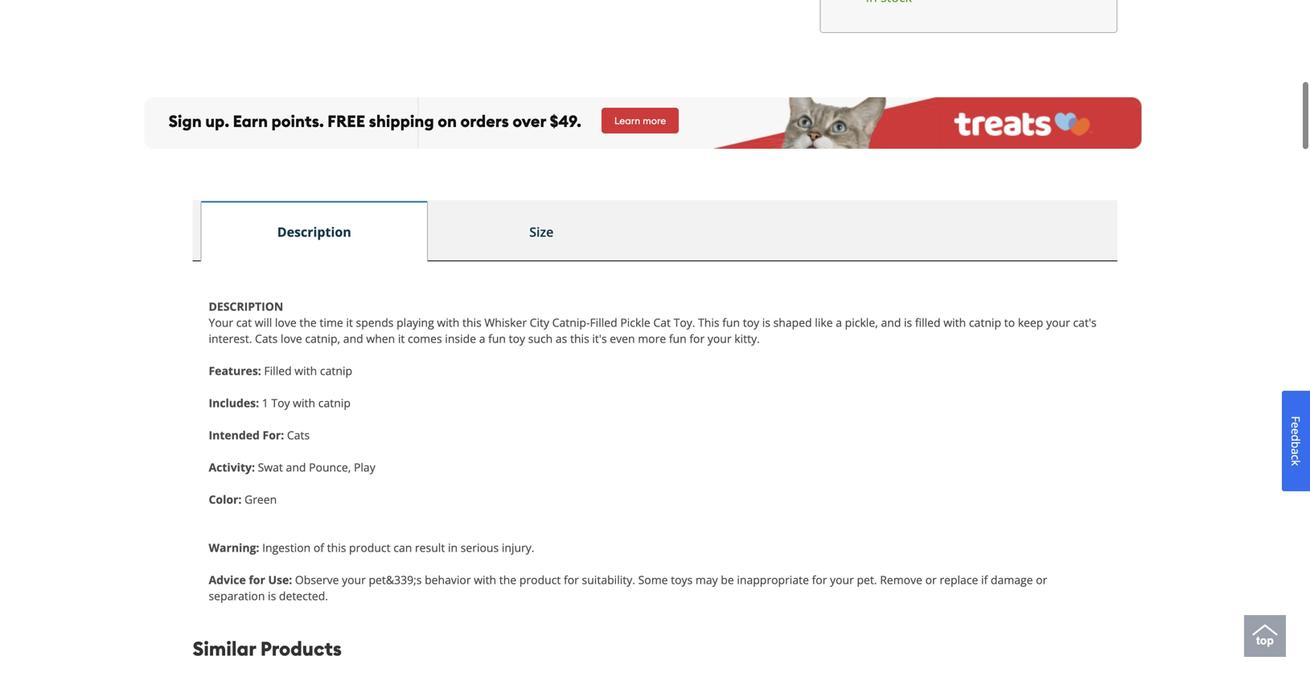 Task type: locate. For each thing, give the bounding box(es) containing it.
remove
[[880, 572, 923, 588]]

and right pickle,
[[881, 315, 901, 330]]

filled inside description your cat will love the time it spends playing with this whisker city catnip-filled pickle cat toy. this fun toy is shaped like a pickle, and is filled with catnip to keep your cat's interest. cats love catnip, and when it comes inside a fun toy such as this it's even more fun for your kitty.
[[590, 315, 618, 330]]

filled up it's
[[590, 315, 618, 330]]

e
[[1289, 422, 1304, 429], [1289, 429, 1304, 435]]

cats
[[255, 331, 278, 346], [287, 427, 310, 443]]

1 vertical spatial a
[[479, 331, 486, 346]]

fun down toy.
[[669, 331, 687, 346]]

it's
[[592, 331, 607, 346]]

and right swat
[[286, 460, 306, 475]]

fun down whisker
[[488, 331, 506, 346]]

top
[[1257, 635, 1274, 647]]

1 vertical spatial love
[[281, 331, 302, 346]]

and
[[881, 315, 901, 330], [343, 331, 363, 346], [286, 460, 306, 475]]

is left shaped
[[763, 315, 771, 330]]

a right like
[[836, 315, 842, 330]]

this up inside
[[463, 315, 482, 330]]

result
[[415, 540, 445, 555]]

1 horizontal spatial the
[[499, 572, 517, 588]]

more right learn
[[643, 115, 666, 127]]

0 horizontal spatial filled
[[264, 363, 292, 378]]

0 vertical spatial cats
[[255, 331, 278, 346]]

1 vertical spatial toy
[[509, 331, 525, 346]]

love left catnip,
[[281, 331, 302, 346]]

with right "toy"
[[293, 395, 315, 411]]

1 horizontal spatial or
[[1036, 572, 1048, 588]]

2 vertical spatial this
[[327, 540, 346, 555]]

your
[[1047, 315, 1071, 330], [708, 331, 732, 346], [342, 572, 366, 588], [830, 572, 854, 588]]

0 horizontal spatial toy
[[509, 331, 525, 346]]

this
[[698, 315, 720, 330]]

your down warning: ingestion of this product can result in serious injury.
[[342, 572, 366, 588]]

size
[[530, 223, 554, 240]]

with down serious
[[474, 572, 497, 588]]

0 vertical spatial it
[[346, 315, 353, 330]]

the
[[300, 315, 317, 330], [499, 572, 517, 588]]

e up d
[[1289, 422, 1304, 429]]

this down catnip-
[[570, 331, 590, 346]]

1 vertical spatial the
[[499, 572, 517, 588]]

use:
[[268, 572, 292, 588]]

playing
[[397, 315, 434, 330]]

to
[[1005, 315, 1015, 330]]

f e e d b a c k button
[[1282, 391, 1311, 492]]

0 vertical spatial this
[[463, 315, 482, 330]]

learn more
[[615, 115, 666, 127]]

for down this
[[690, 331, 705, 346]]

it right when
[[398, 331, 405, 346]]

more inside description your cat will love the time it spends playing with this whisker city catnip-filled pickle cat toy. this fun toy is shaped like a pickle, and is filled with catnip to keep your cat's interest. cats love catnip, and when it comes inside a fun toy such as this it's even more fun for your kitty.
[[638, 331, 666, 346]]

0 vertical spatial filled
[[590, 315, 618, 330]]

your down this
[[708, 331, 732, 346]]

1 horizontal spatial cats
[[287, 427, 310, 443]]

a up k
[[1289, 449, 1304, 455]]

the down injury. at the bottom of page
[[499, 572, 517, 588]]

the up catnip,
[[300, 315, 317, 330]]

replace
[[940, 572, 979, 588]]

1 horizontal spatial it
[[398, 331, 405, 346]]

your left pet.
[[830, 572, 854, 588]]

1 vertical spatial more
[[638, 331, 666, 346]]

toy
[[743, 315, 760, 330], [509, 331, 525, 346]]

cats right for:
[[287, 427, 310, 443]]

and down spends
[[343, 331, 363, 346]]

a right inside
[[479, 331, 486, 346]]

keep
[[1018, 315, 1044, 330]]

advice for use:
[[209, 572, 295, 588]]

up.
[[205, 111, 229, 131]]

separation
[[209, 588, 265, 604]]

love right will
[[275, 315, 297, 330]]

1 horizontal spatial is
[[763, 315, 771, 330]]

learn
[[615, 115, 641, 127]]

1 vertical spatial product
[[520, 572, 561, 588]]

shaped
[[774, 315, 812, 330]]

product left can
[[349, 540, 391, 555]]

1 horizontal spatial product
[[520, 572, 561, 588]]

pickle
[[621, 315, 651, 330]]

catnip right "toy"
[[318, 395, 351, 411]]

product
[[349, 540, 391, 555], [520, 572, 561, 588]]

cats inside description your cat will love the time it spends playing with this whisker city catnip-filled pickle cat toy. this fun toy is shaped like a pickle, and is filled with catnip to keep your cat's interest. cats love catnip, and when it comes inside a fun toy such as this it's even more fun for your kitty.
[[255, 331, 278, 346]]

is left filled
[[904, 315, 913, 330]]

0 horizontal spatial or
[[926, 572, 937, 588]]

play
[[354, 460, 375, 475]]

city
[[530, 315, 550, 330]]

1 horizontal spatial and
[[343, 331, 363, 346]]

1 horizontal spatial this
[[463, 315, 482, 330]]

includes: 1 toy with catnip
[[209, 395, 351, 411]]

ingestion
[[262, 540, 311, 555]]

1 horizontal spatial filled
[[590, 315, 618, 330]]

0 vertical spatial the
[[300, 315, 317, 330]]

points.
[[272, 111, 324, 131]]

warning:
[[209, 540, 259, 555]]

includes:
[[209, 395, 259, 411]]

cats down will
[[255, 331, 278, 346]]

1 e from the top
[[1289, 422, 1304, 429]]

toy up the 'kitty.'
[[743, 315, 760, 330]]

a
[[836, 315, 842, 330], [479, 331, 486, 346], [1289, 449, 1304, 455]]

whisker city&reg; sparkle fish &amp; feathers cat toys - 2 pack image
[[830, 678, 959, 681]]

serious
[[461, 540, 499, 555]]

with
[[437, 315, 460, 330], [944, 315, 966, 330], [295, 363, 317, 378], [293, 395, 315, 411], [474, 572, 497, 588]]

features: filled with catnip
[[209, 363, 352, 378]]

or left replace
[[926, 572, 937, 588]]

whisker
[[485, 315, 527, 330]]

2 horizontal spatial a
[[1289, 449, 1304, 455]]

observe your pet&339;s behavior with the product for suitability. some toys may be inappropriate for your pet. remove or replace if damage or separation is detected.
[[209, 572, 1048, 604]]

0 vertical spatial and
[[881, 315, 901, 330]]

0 vertical spatial product
[[349, 540, 391, 555]]

pounce,
[[309, 460, 351, 475]]

shipping
[[369, 111, 434, 131]]

more down 'cat'
[[638, 331, 666, 346]]

or right damage
[[1036, 572, 1048, 588]]

color: green
[[209, 492, 277, 507]]

a inside f e e d b a c k button
[[1289, 449, 1304, 455]]

2 vertical spatial and
[[286, 460, 306, 475]]

fun
[[723, 315, 740, 330], [488, 331, 506, 346], [669, 331, 687, 346]]

2 horizontal spatial this
[[570, 331, 590, 346]]

can
[[394, 540, 412, 555]]

1 horizontal spatial toy
[[743, 315, 760, 330]]

catnip left "to"
[[969, 315, 1002, 330]]

the inside description your cat will love the time it spends playing with this whisker city catnip-filled pickle cat toy. this fun toy is shaped like a pickle, and is filled with catnip to keep your cat's interest. cats love catnip, and when it comes inside a fun toy such as this it's even more fun for your kitty.
[[300, 315, 317, 330]]

pickle,
[[845, 315, 878, 330]]

this
[[463, 315, 482, 330], [570, 331, 590, 346], [327, 540, 346, 555]]

more
[[643, 115, 666, 127], [638, 331, 666, 346]]

for
[[690, 331, 705, 346], [249, 572, 265, 588], [564, 572, 579, 588], [812, 572, 827, 588]]

0 horizontal spatial cats
[[255, 331, 278, 346]]

suitability.
[[582, 572, 636, 588]]

e down f
[[1289, 429, 1304, 435]]

this right the of
[[327, 540, 346, 555]]

fun right this
[[723, 315, 740, 330]]

whisker city&reg; tinsel balls cat toys - 4 pack (color varies) image
[[671, 678, 801, 681]]

1 horizontal spatial a
[[836, 315, 842, 330]]

it
[[346, 315, 353, 330], [398, 331, 405, 346]]

the inside observe your pet&339;s behavior with the product for suitability. some toys may be inappropriate for your pet. remove or replace if damage or separation is detected.
[[499, 572, 517, 588]]

cat
[[654, 315, 671, 330]]

0 horizontal spatial is
[[268, 588, 276, 604]]

2 horizontal spatial and
[[881, 315, 901, 330]]

is down use:
[[268, 588, 276, 604]]

sign
[[169, 111, 202, 131]]

inappropriate
[[737, 572, 809, 588]]

tab list
[[193, 200, 1118, 261]]

2 vertical spatial a
[[1289, 449, 1304, 455]]

intended for: cats
[[209, 427, 310, 443]]

it right time
[[346, 315, 353, 330]]

0 vertical spatial catnip
[[969, 315, 1002, 330]]

learn more link
[[602, 108, 679, 133]]

tab list containing description
[[193, 200, 1118, 261]]

toy down whisker
[[509, 331, 525, 346]]

1 vertical spatial filled
[[264, 363, 292, 378]]

with down catnip,
[[295, 363, 317, 378]]

0 horizontal spatial the
[[300, 315, 317, 330]]

similar
[[193, 637, 256, 661]]

love
[[275, 315, 297, 330], [281, 331, 302, 346]]

0 horizontal spatial this
[[327, 540, 346, 555]]

for left use:
[[249, 572, 265, 588]]

cat's
[[1073, 315, 1097, 330]]

catnip
[[969, 315, 1002, 330], [320, 363, 352, 378], [318, 395, 351, 411]]

1 vertical spatial cats
[[287, 427, 310, 443]]

product down injury. at the bottom of page
[[520, 572, 561, 588]]

catnip inside description your cat will love the time it spends playing with this whisker city catnip-filled pickle cat toy. this fun toy is shaped like a pickle, and is filled with catnip to keep your cat's interest. cats love catnip, and when it comes inside a fun toy such as this it's even more fun for your kitty.
[[969, 315, 1002, 330]]

with up inside
[[437, 315, 460, 330]]

earn
[[233, 111, 268, 131]]

catnip down catnip,
[[320, 363, 352, 378]]

filled
[[590, 315, 618, 330], [264, 363, 292, 378]]

filled up includes: 1 toy with catnip
[[264, 363, 292, 378]]

filled
[[915, 315, 941, 330]]

warning: ingestion of this product can result in serious injury.
[[209, 540, 535, 555]]



Task type: describe. For each thing, give the bounding box(es) containing it.
1 vertical spatial and
[[343, 331, 363, 346]]

$49.
[[550, 111, 582, 131]]

on
[[438, 111, 457, 131]]

toy.
[[674, 315, 695, 330]]

pet.
[[857, 572, 877, 588]]

orders
[[461, 111, 509, 131]]

products
[[260, 637, 342, 661]]

will
[[255, 315, 272, 330]]

detected.
[[279, 588, 328, 604]]

catnip,
[[305, 331, 340, 346]]

when
[[366, 331, 395, 346]]

behavior
[[425, 572, 471, 588]]

time
[[320, 315, 343, 330]]

swat
[[258, 460, 283, 475]]

inside
[[445, 331, 476, 346]]

for:
[[263, 427, 284, 443]]

description your cat will love the time it spends playing with this whisker city catnip-filled pickle cat toy. this fun toy is shaped like a pickle, and is filled with catnip to keep your cat's interest. cats love catnip, and when it comes inside a fun toy such as this it's even more fun for your kitty.
[[209, 299, 1097, 346]]

0 horizontal spatial a
[[479, 331, 486, 346]]

interest.
[[209, 331, 252, 346]]

for left suitability.
[[564, 572, 579, 588]]

1
[[262, 395, 268, 411]]

2 vertical spatial catnip
[[318, 395, 351, 411]]

1 vertical spatial this
[[570, 331, 590, 346]]

over
[[513, 111, 546, 131]]

your
[[209, 315, 233, 330]]

1 or from the left
[[926, 572, 937, 588]]

back to top image
[[1253, 618, 1278, 644]]

pet&339;s
[[369, 572, 422, 588]]

toys
[[671, 572, 693, 588]]

the for love
[[300, 315, 317, 330]]

f
[[1289, 416, 1304, 422]]

activity: swat and pounce, play
[[209, 460, 375, 475]]

of
[[314, 540, 324, 555]]

b
[[1289, 442, 1304, 449]]

0 vertical spatial more
[[643, 115, 666, 127]]

0 horizontal spatial it
[[346, 315, 353, 330]]

for right inappropriate
[[812, 572, 827, 588]]

activity:
[[209, 460, 255, 475]]

c
[[1289, 455, 1304, 460]]

for inside description your cat will love the time it spends playing with this whisker city catnip-filled pickle cat toy. this fun toy is shaped like a pickle, and is filled with catnip to keep your cat's interest. cats love catnip, and when it comes inside a fun toy such as this it's even more fun for your kitty.
[[690, 331, 705, 346]]

0 horizontal spatial fun
[[488, 331, 506, 346]]

1 vertical spatial catnip
[[320, 363, 352, 378]]

free
[[328, 111, 365, 131]]

f e e d b a c k
[[1289, 416, 1304, 466]]

description
[[277, 223, 351, 240]]

1 vertical spatial it
[[398, 331, 405, 346]]

product inside observe your pet&339;s behavior with the product for suitability. some toys may be inappropriate for your pet. remove or replace if damage or separation is detected.
[[520, 572, 561, 588]]

as
[[556, 331, 567, 346]]

damage
[[991, 572, 1033, 588]]

your left cat's
[[1047, 315, 1071, 330]]

color:
[[209, 492, 242, 507]]

0 horizontal spatial product
[[349, 540, 391, 555]]

be
[[721, 572, 734, 588]]

kitty.
[[735, 331, 760, 346]]

if
[[982, 572, 988, 588]]

2 or from the left
[[1036, 572, 1048, 588]]

with right filled
[[944, 315, 966, 330]]

d
[[1289, 435, 1304, 442]]

the for with
[[499, 572, 517, 588]]

injury.
[[502, 540, 535, 555]]

may
[[696, 572, 718, 588]]

description
[[209, 299, 283, 314]]

advice
[[209, 572, 246, 588]]

2 e from the top
[[1289, 429, 1304, 435]]

1 horizontal spatial fun
[[669, 331, 687, 346]]

0 vertical spatial toy
[[743, 315, 760, 330]]

0 horizontal spatial and
[[286, 460, 306, 475]]

like
[[815, 315, 833, 330]]

catnip-
[[552, 315, 590, 330]]

such
[[528, 331, 553, 346]]

intended
[[209, 427, 260, 443]]

some
[[638, 572, 668, 588]]

comes
[[408, 331, 442, 346]]

k
[[1289, 460, 1304, 466]]

spends
[[356, 315, 394, 330]]

2 horizontal spatial fun
[[723, 315, 740, 330]]

sign up. earn points. free shipping on orders over $49.
[[169, 111, 582, 131]]

is inside observe your pet&339;s behavior with the product for suitability. some toys may be inappropriate for your pet. remove or replace if damage or separation is detected.
[[268, 588, 276, 604]]

features:
[[209, 363, 261, 378]]

0 vertical spatial love
[[275, 315, 297, 330]]

even
[[610, 331, 635, 346]]

2 horizontal spatial is
[[904, 315, 913, 330]]

cat
[[236, 315, 252, 330]]

in
[[448, 540, 458, 555]]

with inside observe your pet&339;s behavior with the product for suitability. some toys may be inappropriate for your pet. remove or replace if damage or separation is detected.
[[474, 572, 497, 588]]

green
[[245, 492, 277, 507]]

similar products
[[193, 637, 342, 661]]

toy
[[271, 395, 290, 411]]

0 vertical spatial a
[[836, 315, 842, 330]]



Task type: vqa. For each thing, say whether or not it's contained in the screenshot.
Whisker
yes



